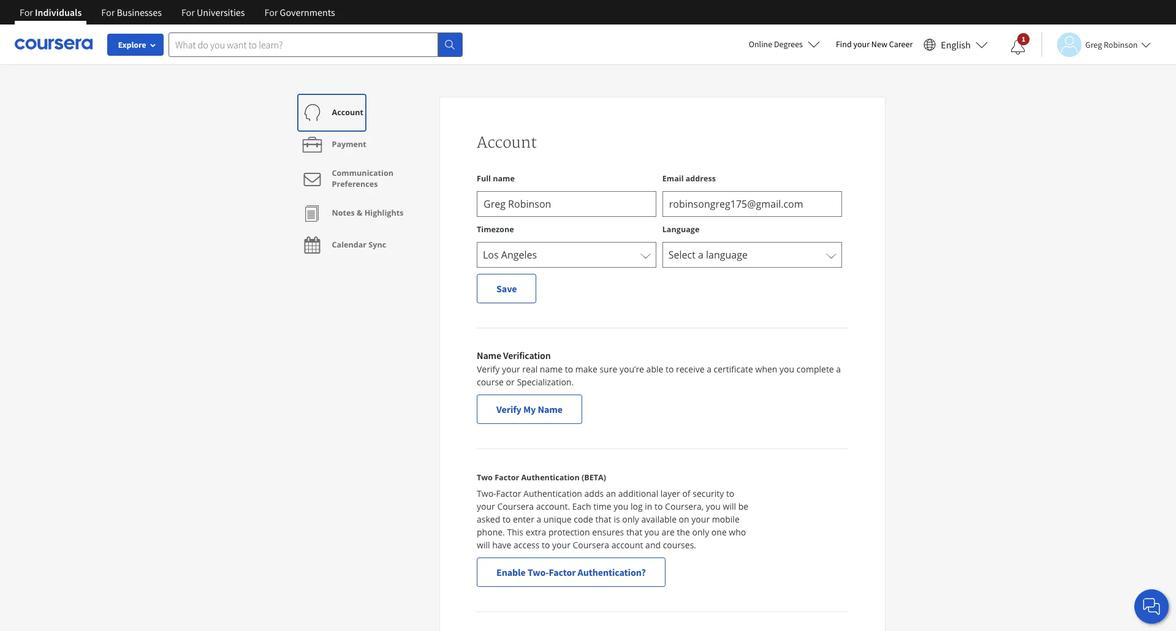 Task type: locate. For each thing, give the bounding box(es) containing it.
account
[[332, 107, 363, 118], [477, 134, 537, 153]]

an
[[606, 488, 616, 500]]

payment link
[[300, 129, 366, 161]]

for left individuals
[[20, 6, 33, 18]]

factor inside two-factor authentication adds an additional layer of                 security to your coursera account. each time you log in to coursera,                 you will be asked to enter a unique code that is only available on                 your mobile phone. this extra protection ensures that you are the only                 one who will have access to your coursera account and courses.
[[496, 488, 521, 500]]

3 for from the left
[[181, 6, 195, 18]]

you're
[[620, 364, 644, 375]]

name
[[493, 173, 515, 184], [540, 364, 563, 375]]

certificate
[[714, 364, 753, 375]]

sure
[[600, 364, 617, 375]]

Full name text field
[[477, 191, 656, 217]]

1 vertical spatial two-
[[528, 566, 549, 579]]

enable two-factor authentication? button
[[477, 558, 666, 587]]

verify left my
[[497, 403, 522, 416]]

available
[[642, 514, 677, 525]]

of
[[683, 488, 691, 500]]

layer
[[661, 488, 680, 500]]

two-
[[477, 488, 496, 500], [528, 566, 549, 579]]

2 for from the left
[[101, 6, 115, 18]]

1 vertical spatial name
[[540, 364, 563, 375]]

name right my
[[538, 403, 563, 416]]

verify up course
[[477, 364, 500, 375]]

your up asked
[[477, 501, 495, 512]]

your down protection at the bottom of page
[[552, 539, 571, 551]]

0 horizontal spatial name
[[493, 173, 515, 184]]

name right full at the top of page
[[493, 173, 515, 184]]

two
[[477, 473, 493, 483]]

1 vertical spatial that
[[626, 527, 643, 538]]

(beta)
[[582, 473, 606, 483]]

individuals
[[35, 6, 82, 18]]

a right 'complete'
[[836, 364, 841, 375]]

on
[[679, 514, 689, 525]]

the
[[677, 527, 690, 538]]

What do you want to learn? text field
[[169, 32, 438, 57]]

mobile
[[712, 514, 740, 525]]

enable
[[497, 566, 526, 579]]

your right find
[[854, 39, 870, 50]]

are
[[662, 527, 675, 538]]

account up 'full name'
[[477, 134, 537, 153]]

coursera image
[[15, 34, 93, 54]]

1 vertical spatial verify
[[497, 403, 522, 416]]

authentication for adds
[[524, 488, 582, 500]]

1 vertical spatial account
[[477, 134, 537, 153]]

for
[[20, 6, 33, 18], [101, 6, 115, 18], [181, 6, 195, 18], [265, 6, 278, 18]]

be
[[738, 501, 749, 512]]

1 for from the left
[[20, 6, 33, 18]]

will down phone.
[[477, 539, 490, 551]]

1 horizontal spatial two-
[[528, 566, 549, 579]]

receive
[[676, 364, 705, 375]]

to right in
[[655, 501, 663, 512]]

only right the is
[[622, 514, 639, 525]]

0 vertical spatial name
[[477, 349, 501, 362]]

name up course
[[477, 349, 501, 362]]

find your new career
[[836, 39, 913, 50]]

your right on
[[692, 514, 710, 525]]

None search field
[[169, 32, 463, 57]]

factor down protection at the bottom of page
[[549, 566, 576, 579]]

1 horizontal spatial will
[[723, 501, 736, 512]]

verification
[[503, 349, 551, 362]]

1 horizontal spatial name
[[538, 403, 563, 416]]

verify inside name verification verify your real name to make sure you're able to receive a certificate when you complete a course or specialization.
[[477, 364, 500, 375]]

for individuals
[[20, 6, 82, 18]]

for governments
[[265, 6, 335, 18]]

extra
[[526, 527, 546, 538]]

factor for two
[[495, 473, 519, 483]]

2 vertical spatial factor
[[549, 566, 576, 579]]

robinson
[[1104, 39, 1138, 50]]

communication
[[332, 168, 394, 178]]

two- down two
[[477, 488, 496, 500]]

chat with us image
[[1142, 597, 1162, 617]]

highlights
[[365, 208, 404, 218]]

career
[[889, 39, 913, 50]]

for universities
[[181, 6, 245, 18]]

1 vertical spatial name
[[538, 403, 563, 416]]

0 horizontal spatial coursera
[[497, 501, 534, 512]]

1 horizontal spatial name
[[540, 364, 563, 375]]

new
[[872, 39, 888, 50]]

that up the account
[[626, 527, 643, 538]]

for left the businesses
[[101, 6, 115, 18]]

0 horizontal spatial account
[[332, 107, 363, 118]]

account.
[[536, 501, 570, 512]]

save
[[497, 283, 517, 295]]

0 horizontal spatial two-
[[477, 488, 496, 500]]

a inside two-factor authentication adds an additional layer of                 security to your coursera account. each time you log in to coursera,                 you will be asked to enter a unique code that is only available on                 your mobile phone. this extra protection ensures that you are the only                 one who will have access to your coursera account and courses.
[[537, 514, 541, 525]]

0 vertical spatial coursera
[[497, 501, 534, 512]]

will up mobile
[[723, 501, 736, 512]]

to up this
[[503, 514, 511, 525]]

unique
[[544, 514, 572, 525]]

1 horizontal spatial account
[[477, 134, 537, 153]]

1 horizontal spatial only
[[692, 527, 709, 538]]

a right receive
[[707, 364, 712, 375]]

4 for from the left
[[265, 6, 278, 18]]

factor right two
[[495, 473, 519, 483]]

your up or
[[502, 364, 520, 375]]

two- right enable
[[528, 566, 549, 579]]

timezone
[[477, 224, 514, 235]]

will
[[723, 501, 736, 512], [477, 539, 490, 551]]

make
[[575, 364, 598, 375]]

authentication inside two-factor authentication adds an additional layer of                 security to your coursera account. each time you log in to coursera,                 you will be asked to enter a unique code that is only available on                 your mobile phone. this extra protection ensures that you are the only                 one who will have access to your coursera account and courses.
[[524, 488, 582, 500]]

0 vertical spatial will
[[723, 501, 736, 512]]

greg robinson
[[1086, 39, 1138, 50]]

authentication?
[[578, 566, 646, 579]]

when
[[756, 364, 778, 375]]

Email address text field
[[662, 191, 842, 217]]

1 horizontal spatial a
[[707, 364, 712, 375]]

phone.
[[477, 527, 505, 538]]

to right security
[[726, 488, 735, 500]]

0 horizontal spatial that
[[596, 514, 612, 525]]

your
[[854, 39, 870, 50], [502, 364, 520, 375], [477, 501, 495, 512], [692, 514, 710, 525], [552, 539, 571, 551]]

0 horizontal spatial only
[[622, 514, 639, 525]]

adds
[[585, 488, 604, 500]]

you right the when
[[780, 364, 795, 375]]

you
[[780, 364, 795, 375], [614, 501, 629, 512], [706, 501, 721, 512], [645, 527, 660, 538]]

explore button
[[107, 34, 164, 56]]

account up payment
[[332, 107, 363, 118]]

authentication for (beta)
[[521, 473, 580, 483]]

1 vertical spatial will
[[477, 539, 490, 551]]

0 horizontal spatial a
[[537, 514, 541, 525]]

sync
[[369, 240, 386, 250]]

0 horizontal spatial name
[[477, 349, 501, 362]]

factor up enter
[[496, 488, 521, 500]]

you inside name verification verify your real name to make sure you're able to receive a certificate when you complete a course or specialization.
[[780, 364, 795, 375]]

0 horizontal spatial will
[[477, 539, 490, 551]]

only right the
[[692, 527, 709, 538]]

for for universities
[[181, 6, 195, 18]]

0 vertical spatial factor
[[495, 473, 519, 483]]

1 button
[[1001, 32, 1035, 62]]

time
[[594, 501, 612, 512]]

factor
[[495, 473, 519, 483], [496, 488, 521, 500], [549, 566, 576, 579]]

real
[[522, 364, 538, 375]]

1 vertical spatial authentication
[[524, 488, 582, 500]]

coursera
[[497, 501, 534, 512], [573, 539, 609, 551]]

that
[[596, 514, 612, 525], [626, 527, 643, 538]]

name inside name verification verify your real name to make sure you're able to receive a certificate when you complete a course or specialization.
[[540, 364, 563, 375]]

coursera down the ensures
[[573, 539, 609, 551]]

1 vertical spatial factor
[[496, 488, 521, 500]]

0 vertical spatial verify
[[477, 364, 500, 375]]

coursera up enter
[[497, 501, 534, 512]]

1 horizontal spatial coursera
[[573, 539, 609, 551]]

to down extra
[[542, 539, 550, 551]]

&
[[357, 208, 363, 218]]

0 vertical spatial authentication
[[521, 473, 580, 483]]

0 vertical spatial two-
[[477, 488, 496, 500]]

name up specialization.
[[540, 364, 563, 375]]

communication preferences link
[[300, 161, 430, 197]]

name verification verify your real name to make sure you're able to receive a certificate when you complete a course or specialization.
[[477, 349, 841, 388]]

a up extra
[[537, 514, 541, 525]]

save button
[[477, 274, 537, 303]]

log
[[631, 501, 643, 512]]

notes & highlights link
[[300, 197, 404, 229]]

email address
[[662, 173, 716, 184]]

0 vertical spatial only
[[622, 514, 639, 525]]

your inside name verification verify your real name to make sure you're able to receive a certificate when you complete a course or specialization.
[[502, 364, 520, 375]]

authentication
[[521, 473, 580, 483], [524, 488, 582, 500]]

you up and
[[645, 527, 660, 538]]

for left "governments"
[[265, 6, 278, 18]]

is
[[614, 514, 620, 525]]

that down time
[[596, 514, 612, 525]]

for left universities on the top left of the page
[[181, 6, 195, 18]]



Task type: describe. For each thing, give the bounding box(es) containing it.
protection
[[549, 527, 590, 538]]

who
[[729, 527, 746, 538]]

communication preferences
[[332, 168, 394, 189]]

0 vertical spatial that
[[596, 514, 612, 525]]

you up the is
[[614, 501, 629, 512]]

1 vertical spatial only
[[692, 527, 709, 538]]

online degrees
[[749, 39, 803, 50]]

account
[[612, 539, 643, 551]]

online degrees button
[[739, 31, 830, 58]]

0 vertical spatial name
[[493, 173, 515, 184]]

factor inside button
[[549, 566, 576, 579]]

for businesses
[[101, 6, 162, 18]]

have
[[492, 539, 511, 551]]

two-factor authentication adds an additional layer of                 security to your coursera account. each time you log in to coursera,                 you will be asked to enter a unique code that is only available on                 your mobile phone. this extra protection ensures that you are the only                 one who will have access to your coursera account and courses.
[[477, 488, 749, 551]]

calendar
[[332, 240, 367, 250]]

for for individuals
[[20, 6, 33, 18]]

0 vertical spatial account
[[332, 107, 363, 118]]

access
[[514, 539, 540, 551]]

language
[[662, 224, 700, 235]]

for for businesses
[[101, 6, 115, 18]]

account settings element
[[291, 97, 440, 261]]

each
[[572, 501, 591, 512]]

complete
[[797, 364, 834, 375]]

verify my name
[[497, 403, 563, 416]]

two factor authentication (beta)
[[477, 473, 606, 483]]

courses.
[[663, 539, 696, 551]]

factor for two-
[[496, 488, 521, 500]]

payment
[[332, 139, 366, 150]]

two- inside two-factor authentication adds an additional layer of                 security to your coursera account. each time you log in to coursera,                 you will be asked to enter a unique code that is only available on                 your mobile phone. this extra protection ensures that you are the only                 one who will have access to your coursera account and courses.
[[477, 488, 496, 500]]

greg robinson button
[[1041, 32, 1151, 57]]

to right able at the bottom
[[666, 364, 674, 375]]

two- inside button
[[528, 566, 549, 579]]

in
[[645, 501, 652, 512]]

verify my name link
[[477, 395, 582, 424]]

notes & highlights
[[332, 208, 404, 218]]

universities
[[197, 6, 245, 18]]

2 horizontal spatial a
[[836, 364, 841, 375]]

preferences
[[332, 179, 378, 189]]

degrees
[[774, 39, 803, 50]]

greg
[[1086, 39, 1102, 50]]

address
[[686, 173, 716, 184]]

banner navigation
[[10, 0, 345, 25]]

show notifications image
[[1011, 40, 1026, 55]]

name inside name verification verify your real name to make sure you're able to receive a certificate when you complete a course or specialization.
[[477, 349, 501, 362]]

to left "make"
[[565, 364, 573, 375]]

security
[[693, 488, 724, 500]]

english
[[941, 38, 971, 51]]

for for governments
[[265, 6, 278, 18]]

english button
[[919, 25, 993, 64]]

ensures
[[592, 527, 624, 538]]

notes
[[332, 208, 355, 218]]

find your new career link
[[830, 37, 919, 52]]

or
[[506, 376, 515, 388]]

find
[[836, 39, 852, 50]]

able
[[646, 364, 663, 375]]

course
[[477, 376, 504, 388]]

calendar sync
[[332, 240, 386, 250]]

calendar sync link
[[300, 229, 386, 261]]

enter
[[513, 514, 534, 525]]

email
[[662, 173, 684, 184]]

full
[[477, 173, 491, 184]]

specialization.
[[517, 376, 574, 388]]

account link
[[300, 97, 363, 129]]

governments
[[280, 6, 335, 18]]

code
[[574, 514, 593, 525]]

explore
[[118, 39, 146, 50]]

my
[[523, 403, 536, 416]]

one
[[712, 527, 727, 538]]

1
[[1022, 34, 1026, 44]]

asked
[[477, 514, 500, 525]]

enable two-factor authentication?
[[497, 566, 646, 579]]

and
[[646, 539, 661, 551]]

1 vertical spatial coursera
[[573, 539, 609, 551]]

this
[[507, 527, 524, 538]]

you down security
[[706, 501, 721, 512]]

online
[[749, 39, 773, 50]]

1 horizontal spatial that
[[626, 527, 643, 538]]

coursera,
[[665, 501, 704, 512]]



Task type: vqa. For each thing, say whether or not it's contained in the screenshot.
status
no



